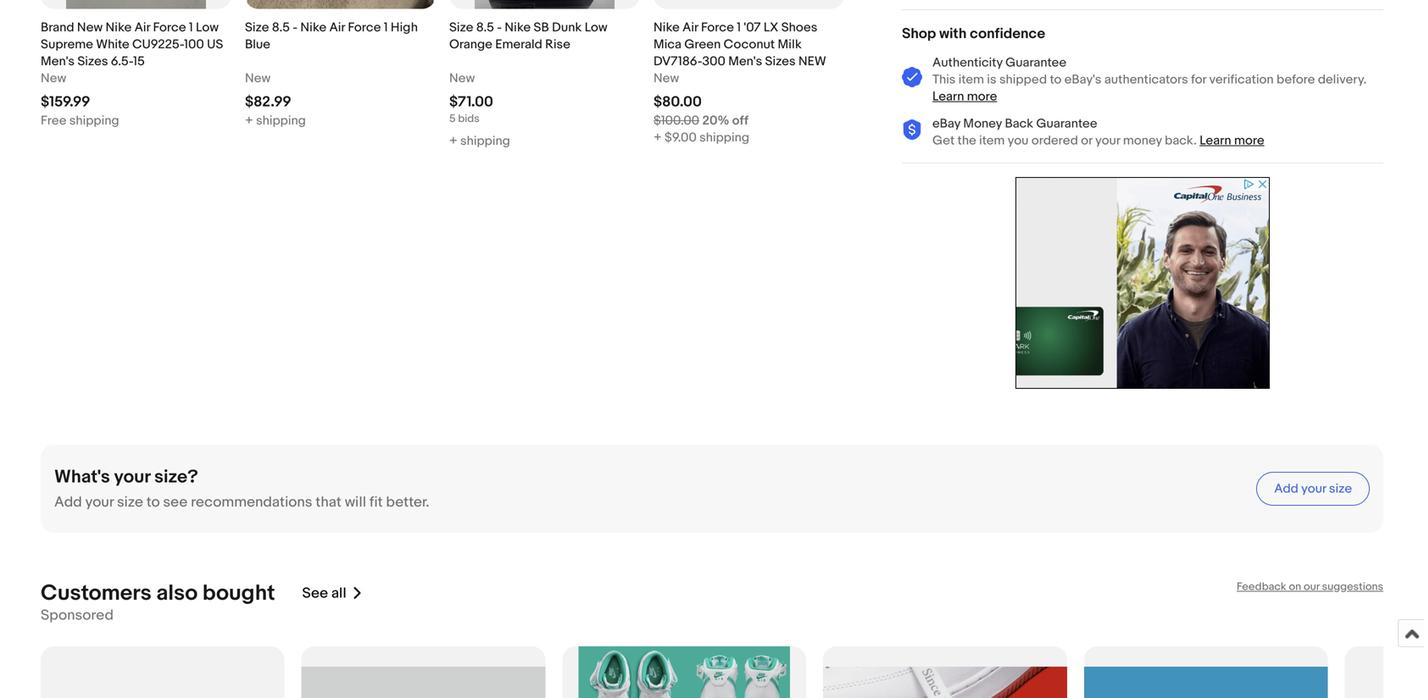 Task type: describe. For each thing, give the bounding box(es) containing it.
new inside nike air force 1 '07 lx shoes mica green coconut milk dv7186-300 men's sizes new new $80.00 $100.00 20% off + $9.00 shipping
[[654, 71, 679, 86]]

nike inside nike air force 1 '07 lx shoes mica green coconut milk dv7186-300 men's sizes new new $80.00 $100.00 20% off + $9.00 shipping
[[654, 20, 680, 35]]

shop
[[902, 25, 936, 43]]

see
[[302, 585, 328, 603]]

better.
[[386, 494, 429, 512]]

ordered
[[1032, 133, 1078, 149]]

new
[[799, 54, 826, 69]]

will
[[345, 494, 366, 512]]

orange
[[449, 37, 492, 52]]

new $82.99 + shipping
[[245, 71, 306, 128]]

high
[[391, 20, 418, 35]]

- for $82.99
[[293, 20, 298, 35]]

$159.99
[[41, 93, 90, 111]]

verification
[[1210, 72, 1274, 87]]

emerald
[[495, 37, 542, 52]]

advertisement region
[[1016, 177, 1270, 389]]

sizes inside brand new nike air force 1 low supreme white cu9225-100 us men's sizes 6.5-15 new $159.99 free shipping
[[77, 54, 108, 69]]

See all text field
[[302, 585, 346, 603]]

add your size
[[1274, 482, 1352, 497]]

+ inside nike air force 1 '07 lx shoes mica green coconut milk dv7186-300 men's sizes new new $80.00 $100.00 20% off + $9.00 shipping
[[654, 130, 662, 145]]

shipped
[[1000, 72, 1047, 87]]

size inside "what's your size? add your size to see recommendations that will fit better."
[[117, 494, 143, 512]]

brand new nike air force 1 low supreme white cu9225-100 us men's sizes 6.5-15 new $159.99 free shipping
[[41, 20, 223, 128]]

size for $71.00
[[449, 20, 473, 35]]

sizes inside nike air force 1 '07 lx shoes mica green coconut milk dv7186-300 men's sizes new new $80.00 $100.00 20% off + $9.00 shipping
[[765, 54, 796, 69]]

nike inside size 8.5 - nike sb dunk low orange emerald rise
[[505, 20, 531, 35]]

your inside button
[[1302, 482, 1327, 497]]

$80.00 text field
[[654, 93, 702, 111]]

authenticity
[[933, 55, 1003, 71]]

1 inside the "size 8.5 - nike air force 1 high blue"
[[384, 20, 388, 35]]

New text field
[[654, 70, 679, 87]]

sponsored
[[41, 607, 114, 625]]

shop with confidence
[[902, 25, 1046, 43]]

to for guarantee
[[1050, 72, 1062, 87]]

see
[[163, 494, 188, 512]]

shoes
[[781, 20, 818, 35]]

learn more link for get the item you ordered or your money back.
[[1200, 133, 1265, 149]]

lx
[[764, 20, 779, 35]]

milk
[[778, 37, 802, 52]]

1 vertical spatial guarantee
[[1036, 116, 1098, 132]]

with details__icon image for ebay money back guarantee
[[902, 119, 922, 141]]

supreme
[[41, 37, 93, 52]]

shipping inside nike air force 1 '07 lx shoes mica green coconut milk dv7186-300 men's sizes new new $80.00 $100.00 20% off + $9.00 shipping
[[700, 130, 750, 145]]

mica
[[654, 37, 682, 52]]

what's
[[54, 466, 110, 489]]

$82.99
[[245, 93, 291, 111]]

$9.00
[[665, 130, 697, 145]]

sb
[[534, 20, 549, 35]]

ebay money back guarantee
[[933, 116, 1098, 132]]

men's inside nike air force 1 '07 lx shoes mica green coconut milk dv7186-300 men's sizes new new $80.00 $100.00 20% off + $9.00 shipping
[[728, 54, 762, 69]]

air inside nike air force 1 '07 lx shoes mica green coconut milk dv7186-300 men's sizes new new $80.00 $100.00 20% off + $9.00 shipping
[[683, 20, 698, 35]]

free
[[41, 113, 66, 128]]

size 8.5 - nike sb dunk low orange emerald rise
[[449, 20, 608, 52]]

you
[[1008, 133, 1029, 149]]

blue
[[245, 37, 270, 52]]

new up $159.99
[[41, 71, 66, 86]]

all
[[331, 585, 346, 603]]

with details__icon image for authenticity guarantee
[[902, 67, 922, 88]]

our
[[1304, 581, 1320, 594]]

force inside the "size 8.5 - nike air force 1 high blue"
[[348, 20, 381, 35]]

back
[[1005, 116, 1034, 132]]

nike air force 1 '07 lx shoes mica green coconut milk dv7186-300 men's sizes new new $80.00 $100.00 20% off + $9.00 shipping
[[654, 20, 826, 145]]

to for your
[[146, 494, 160, 512]]

size?
[[154, 466, 198, 489]]

nike inside the "size 8.5 - nike air force 1 high blue"
[[300, 20, 327, 35]]

1 vertical spatial item
[[979, 133, 1005, 149]]

size inside button
[[1329, 482, 1352, 497]]

us
[[207, 37, 223, 52]]

with
[[940, 25, 967, 43]]

Add your size to see recommendations that will fit better. text field
[[54, 494, 429, 512]]

20%
[[702, 113, 730, 128]]

+ inside the new $82.99 + shipping
[[245, 113, 253, 128]]



Task type: locate. For each thing, give the bounding box(es) containing it.
1 horizontal spatial size
[[1329, 482, 1352, 497]]

1 with details__icon image from the top
[[902, 67, 922, 88]]

1 horizontal spatial size
[[449, 20, 473, 35]]

1 horizontal spatial to
[[1050, 72, 1062, 87]]

new text field up $71.00 text box
[[449, 70, 475, 87]]

new $71.00 5 bids + shipping
[[449, 71, 510, 149]]

1 8.5 from the left
[[272, 20, 290, 35]]

1 vertical spatial with details__icon image
[[902, 119, 922, 141]]

to left ebay's
[[1050, 72, 1062, 87]]

2 force from the left
[[348, 20, 381, 35]]

0 vertical spatial learn
[[933, 89, 964, 104]]

brand
[[41, 20, 74, 35]]

back.
[[1165, 133, 1197, 149]]

1 vertical spatial more
[[1234, 133, 1265, 149]]

item down the authenticity
[[959, 72, 984, 87]]

learn down "this"
[[933, 89, 964, 104]]

3 new text field from the left
[[449, 70, 475, 87]]

3 nike from the left
[[505, 20, 531, 35]]

2 horizontal spatial force
[[701, 20, 734, 35]]

1 horizontal spatial low
[[585, 20, 608, 35]]

5 bids text field
[[449, 112, 480, 125]]

guarantee up get the item you ordered or your money back.
[[1036, 116, 1098, 132]]

guarantee inside authenticity guarantee this item is shipped to ebay's authenticators for verification before delivery. learn more
[[1006, 55, 1067, 71]]

force
[[153, 20, 186, 35], [348, 20, 381, 35], [701, 20, 734, 35]]

money
[[964, 116, 1002, 132]]

3 force from the left
[[701, 20, 734, 35]]

feedback
[[1237, 581, 1287, 594]]

1 horizontal spatial learn more link
[[1200, 133, 1265, 149]]

8.5 for $71.00
[[476, 20, 494, 35]]

1 horizontal spatial new text field
[[245, 70, 271, 87]]

on
[[1289, 581, 1302, 594]]

sizes
[[77, 54, 108, 69], [765, 54, 796, 69]]

0 horizontal spatial men's
[[41, 54, 75, 69]]

1 - from the left
[[293, 20, 298, 35]]

suggestions
[[1322, 581, 1384, 594]]

$159.99 text field
[[41, 93, 90, 111]]

previous price $100.00 20% off text field
[[654, 112, 749, 129]]

coconut
[[724, 37, 775, 52]]

learn right back.
[[1200, 133, 1232, 149]]

see all
[[302, 585, 346, 603]]

new text field for $82.99
[[245, 70, 271, 87]]

with details__icon image left "this"
[[902, 67, 922, 88]]

low inside brand new nike air force 1 low supreme white cu9225-100 us men's sizes 6.5-15 new $159.99 free shipping
[[196, 20, 219, 35]]

0 horizontal spatial air
[[135, 20, 150, 35]]

2 nike from the left
[[300, 20, 327, 35]]

shipping down 20%
[[700, 130, 750, 145]]

men's down supreme
[[41, 54, 75, 69]]

low inside size 8.5 - nike sb dunk low orange emerald rise
[[585, 20, 608, 35]]

see all link
[[302, 581, 363, 607]]

new text field up $159.99
[[41, 70, 66, 87]]

2 - from the left
[[497, 20, 502, 35]]

1 inside nike air force 1 '07 lx shoes mica green coconut milk dv7186-300 men's sizes new new $80.00 $100.00 20% off + $9.00 shipping
[[737, 20, 741, 35]]

is
[[987, 72, 997, 87]]

green
[[684, 37, 721, 52]]

2 horizontal spatial 1
[[737, 20, 741, 35]]

1 size from the left
[[245, 20, 269, 35]]

15
[[133, 54, 145, 69]]

with details__icon image
[[902, 67, 922, 88], [902, 119, 922, 141]]

size
[[245, 20, 269, 35], [449, 20, 473, 35]]

nike up mica
[[654, 20, 680, 35]]

that
[[316, 494, 342, 512]]

2 horizontal spatial +
[[654, 130, 662, 145]]

0 horizontal spatial add
[[54, 494, 82, 512]]

8.5 inside size 8.5 - nike sb dunk low orange emerald rise
[[476, 20, 494, 35]]

0 horizontal spatial more
[[967, 89, 997, 104]]

+ shipping text field for $71.00
[[449, 133, 510, 150]]

item down money
[[979, 133, 1005, 149]]

new
[[77, 20, 103, 35], [41, 71, 66, 86], [245, 71, 271, 86], [449, 71, 475, 86], [654, 71, 679, 86]]

learn more link for authenticity guarantee
[[933, 89, 997, 104]]

air inside the "size 8.5 - nike air force 1 high blue"
[[329, 20, 345, 35]]

size up orange
[[449, 20, 473, 35]]

2 with details__icon image from the top
[[902, 119, 922, 141]]

-
[[293, 20, 298, 35], [497, 20, 502, 35]]

2 new text field from the left
[[245, 70, 271, 87]]

0 horizontal spatial learn
[[933, 89, 964, 104]]

shipping inside new $71.00 5 bids + shipping
[[460, 134, 510, 149]]

new text field for $159.99
[[41, 70, 66, 87]]

1 horizontal spatial force
[[348, 20, 381, 35]]

shipping
[[69, 113, 119, 128], [256, 113, 306, 128], [700, 130, 750, 145], [460, 134, 510, 149]]

for
[[1191, 72, 1207, 87]]

0 horizontal spatial size
[[245, 20, 269, 35]]

nike up the new $82.99 + shipping
[[300, 20, 327, 35]]

your
[[1096, 133, 1120, 149], [114, 466, 150, 489], [1302, 482, 1327, 497], [85, 494, 114, 512]]

nike up white at the top
[[106, 20, 132, 35]]

0 horizontal spatial -
[[293, 20, 298, 35]]

ebay
[[933, 116, 961, 132]]

2 8.5 from the left
[[476, 20, 494, 35]]

1 horizontal spatial learn
[[1200, 133, 1232, 149]]

learn more
[[1200, 133, 1265, 149]]

shipping inside the new $82.99 + shipping
[[256, 113, 306, 128]]

0 vertical spatial to
[[1050, 72, 1062, 87]]

0 vertical spatial with details__icon image
[[902, 67, 922, 88]]

this
[[933, 72, 956, 87]]

learn more link
[[933, 89, 997, 104], [1200, 133, 1265, 149]]

1 horizontal spatial men's
[[728, 54, 762, 69]]

low right dunk
[[585, 20, 608, 35]]

2 sizes from the left
[[765, 54, 796, 69]]

8.5 for $82.99
[[272, 20, 290, 35]]

more inside authenticity guarantee this item is shipped to ebay's authenticators for verification before delivery. learn more
[[967, 89, 997, 104]]

get
[[933, 133, 955, 149]]

$71.00 text field
[[449, 93, 493, 111]]

confidence
[[970, 25, 1046, 43]]

3 1 from the left
[[737, 20, 741, 35]]

1 horizontal spatial 1
[[384, 20, 388, 35]]

+ shipping text field for $82.99
[[245, 112, 306, 129]]

+ left $9.00
[[654, 130, 662, 145]]

2 1 from the left
[[384, 20, 388, 35]]

guarantee up shipped
[[1006, 55, 1067, 71]]

new up white at the top
[[77, 20, 103, 35]]

8.5 inside the "size 8.5 - nike air force 1 high blue"
[[272, 20, 290, 35]]

1 horizontal spatial sizes
[[765, 54, 796, 69]]

new up $82.99 text box
[[245, 71, 271, 86]]

to inside "what's your size? add your size to see recommendations that will fit better."
[[146, 494, 160, 512]]

add
[[1274, 482, 1299, 497], [54, 494, 82, 512]]

0 vertical spatial + shipping text field
[[245, 112, 306, 129]]

shipping down $82.99
[[256, 113, 306, 128]]

2 horizontal spatial new text field
[[449, 70, 475, 87]]

0 horizontal spatial 8.5
[[272, 20, 290, 35]]

2 men's from the left
[[728, 54, 762, 69]]

before
[[1277, 72, 1315, 87]]

$82.99 text field
[[245, 93, 291, 111]]

1 1 from the left
[[189, 20, 193, 35]]

nike
[[106, 20, 132, 35], [300, 20, 327, 35], [505, 20, 531, 35], [654, 20, 680, 35]]

sizes down white at the top
[[77, 54, 108, 69]]

1 force from the left
[[153, 20, 186, 35]]

new text field up $82.99 text box
[[245, 70, 271, 87]]

- inside size 8.5 - nike sb dunk low orange emerald rise
[[497, 20, 502, 35]]

nike inside brand new nike air force 1 low supreme white cu9225-100 us men's sizes 6.5-15 new $159.99 free shipping
[[106, 20, 132, 35]]

0 horizontal spatial learn more link
[[933, 89, 997, 104]]

0 horizontal spatial +
[[245, 113, 253, 128]]

0 horizontal spatial force
[[153, 20, 186, 35]]

0 vertical spatial more
[[967, 89, 997, 104]]

dv7186-
[[654, 54, 702, 69]]

add inside button
[[1274, 482, 1299, 497]]

learn inside authenticity guarantee this item is shipped to ebay's authenticators for verification before delivery. learn more
[[933, 89, 964, 104]]

rise
[[545, 37, 570, 52]]

more
[[967, 89, 997, 104], [1234, 133, 1265, 149]]

1 horizontal spatial -
[[497, 20, 502, 35]]

0 vertical spatial item
[[959, 72, 984, 87]]

2 low from the left
[[585, 20, 608, 35]]

force up cu9225-
[[153, 20, 186, 35]]

1 up the 100
[[189, 20, 193, 35]]

authenticators
[[1105, 72, 1188, 87]]

8.5 up the new $82.99 + shipping
[[272, 20, 290, 35]]

0 horizontal spatial 1
[[189, 20, 193, 35]]

what's your size? add your size to see recommendations that will fit better.
[[54, 466, 429, 512]]

air up cu9225-
[[135, 20, 150, 35]]

item
[[959, 72, 984, 87], [979, 133, 1005, 149]]

+
[[245, 113, 253, 128], [654, 130, 662, 145], [449, 134, 458, 149]]

+ $9.00 shipping text field
[[654, 129, 750, 146]]

low
[[196, 20, 219, 35], [585, 20, 608, 35]]

feedback on our suggestions
[[1237, 581, 1384, 594]]

get the item you ordered or your money back.
[[933, 133, 1197, 149]]

1 vertical spatial learn
[[1200, 133, 1232, 149]]

1
[[189, 20, 193, 35], [384, 20, 388, 35], [737, 20, 741, 35]]

6.5-
[[111, 54, 133, 69]]

size 8.5 - nike air force 1 high blue
[[245, 20, 418, 52]]

new inside new $71.00 5 bids + shipping
[[449, 71, 475, 86]]

air left high
[[329, 20, 345, 35]]

bids
[[458, 112, 480, 125]]

authenticity guarantee this item is shipped to ebay's authenticators for verification before delivery. learn more
[[933, 55, 1367, 104]]

+ inside new $71.00 5 bids + shipping
[[449, 134, 458, 149]]

1 sizes from the left
[[77, 54, 108, 69]]

size inside size 8.5 - nike sb dunk low orange emerald rise
[[449, 20, 473, 35]]

Free shipping text field
[[41, 112, 119, 129]]

$100.00
[[654, 113, 700, 128]]

1 vertical spatial + shipping text field
[[449, 133, 510, 150]]

men's
[[41, 54, 75, 69], [728, 54, 762, 69]]

recommendations
[[191, 494, 312, 512]]

0 vertical spatial learn more link
[[933, 89, 997, 104]]

100
[[184, 37, 204, 52]]

learn more link right back.
[[1200, 133, 1265, 149]]

1 horizontal spatial add
[[1274, 482, 1299, 497]]

the
[[958, 133, 977, 149]]

ebay's
[[1065, 72, 1102, 87]]

learn more link down "this"
[[933, 89, 997, 104]]

3 air from the left
[[683, 20, 698, 35]]

1 inside brand new nike air force 1 low supreme white cu9225-100 us men's sizes 6.5-15 new $159.99 free shipping
[[189, 20, 193, 35]]

guarantee
[[1006, 55, 1067, 71], [1036, 116, 1098, 132]]

white
[[96, 37, 129, 52]]

8.5
[[272, 20, 290, 35], [476, 20, 494, 35]]

2 air from the left
[[329, 20, 345, 35]]

item inside authenticity guarantee this item is shipped to ebay's authenticators for verification before delivery. learn more
[[959, 72, 984, 87]]

new down dv7186-
[[654, 71, 679, 86]]

1 horizontal spatial +
[[449, 134, 458, 149]]

air up the 'green' at the top of page
[[683, 20, 698, 35]]

to inside authenticity guarantee this item is shipped to ebay's authenticators for verification before delivery. learn more
[[1050, 72, 1062, 87]]

bought
[[203, 581, 275, 607]]

delivery.
[[1318, 72, 1367, 87]]

shipping inside brand new nike air force 1 low supreme white cu9225-100 us men's sizes 6.5-15 new $159.99 free shipping
[[69, 113, 119, 128]]

2 horizontal spatial air
[[683, 20, 698, 35]]

+ down 5
[[449, 134, 458, 149]]

customers
[[41, 581, 152, 607]]

force inside nike air force 1 '07 lx shoes mica green coconut milk dv7186-300 men's sizes new new $80.00 $100.00 20% off + $9.00 shipping
[[701, 20, 734, 35]]

1 new text field from the left
[[41, 70, 66, 87]]

new text field for $71.00
[[449, 70, 475, 87]]

0 horizontal spatial to
[[146, 494, 160, 512]]

new up $71.00 text box
[[449, 71, 475, 86]]

'07
[[744, 20, 761, 35]]

more down verification on the top of the page
[[1234, 133, 1265, 149]]

air inside brand new nike air force 1 low supreme white cu9225-100 us men's sizes 6.5-15 new $159.99 free shipping
[[135, 20, 150, 35]]

- for $71.00
[[497, 20, 502, 35]]

New text field
[[41, 70, 66, 87], [245, 70, 271, 87], [449, 70, 475, 87]]

to
[[1050, 72, 1062, 87], [146, 494, 160, 512]]

men's down coconut
[[728, 54, 762, 69]]

1 air from the left
[[135, 20, 150, 35]]

more down is
[[967, 89, 997, 104]]

+ down $82.99 text box
[[245, 113, 253, 128]]

cu9225-
[[132, 37, 184, 52]]

nike up the emerald
[[505, 20, 531, 35]]

0 horizontal spatial low
[[196, 20, 219, 35]]

shipping down bids at top
[[460, 134, 510, 149]]

1 low from the left
[[196, 20, 219, 35]]

0 vertical spatial guarantee
[[1006, 55, 1067, 71]]

1 left high
[[384, 20, 388, 35]]

air
[[135, 20, 150, 35], [329, 20, 345, 35], [683, 20, 698, 35]]

learn
[[933, 89, 964, 104], [1200, 133, 1232, 149]]

low for brand new nike air force 1 low supreme white cu9225-100 us men's sizes 6.5-15 new $159.99 free shipping
[[196, 20, 219, 35]]

1 horizontal spatial air
[[329, 20, 345, 35]]

1 vertical spatial to
[[146, 494, 160, 512]]

force up the 'green' at the top of page
[[701, 20, 734, 35]]

force left high
[[348, 20, 381, 35]]

1 men's from the left
[[41, 54, 75, 69]]

dunk
[[552, 20, 582, 35]]

1 left '07
[[737, 20, 741, 35]]

1 vertical spatial learn more link
[[1200, 133, 1265, 149]]

men's inside brand new nike air force 1 low supreme white cu9225-100 us men's sizes 6.5-15 new $159.99 free shipping
[[41, 54, 75, 69]]

size for $82.99
[[245, 20, 269, 35]]

0 horizontal spatial + shipping text field
[[245, 112, 306, 129]]

8.5 up orange
[[476, 20, 494, 35]]

add your size button
[[1257, 472, 1370, 506]]

+ shipping text field
[[245, 112, 306, 129], [449, 133, 510, 150]]

2 size from the left
[[449, 20, 473, 35]]

0 horizontal spatial new text field
[[41, 70, 66, 87]]

sizes down milk
[[765, 54, 796, 69]]

low up us
[[196, 20, 219, 35]]

shipping down $159.99 text box
[[69, 113, 119, 128]]

$80.00
[[654, 93, 702, 111]]

Sponsored text field
[[41, 607, 114, 625]]

- up the emerald
[[497, 20, 502, 35]]

size
[[1329, 482, 1352, 497], [117, 494, 143, 512]]

1 nike from the left
[[106, 20, 132, 35]]

customers also bought
[[41, 581, 275, 607]]

new inside the new $82.99 + shipping
[[245, 71, 271, 86]]

4 nike from the left
[[654, 20, 680, 35]]

feedback on our suggestions link
[[1237, 581, 1384, 594]]

$71.00
[[449, 93, 493, 111]]

300
[[702, 54, 726, 69]]

size up blue
[[245, 20, 269, 35]]

off
[[732, 113, 749, 128]]

1 horizontal spatial 8.5
[[476, 20, 494, 35]]

add inside "what's your size? add your size to see recommendations that will fit better."
[[54, 494, 82, 512]]

+ shipping text field down $82.99 text box
[[245, 112, 306, 129]]

force inside brand new nike air force 1 low supreme white cu9225-100 us men's sizes 6.5-15 new $159.99 free shipping
[[153, 20, 186, 35]]

with details__icon image left get
[[902, 119, 922, 141]]

or
[[1081, 133, 1093, 149]]

to left see
[[146, 494, 160, 512]]

1 horizontal spatial + shipping text field
[[449, 133, 510, 150]]

- inside the "size 8.5 - nike air force 1 high blue"
[[293, 20, 298, 35]]

- up the new $82.99 + shipping
[[293, 20, 298, 35]]

0 horizontal spatial size
[[117, 494, 143, 512]]

1 horizontal spatial more
[[1234, 133, 1265, 149]]

low for size 8.5 - nike sb dunk low orange emerald rise
[[585, 20, 608, 35]]

0 horizontal spatial sizes
[[77, 54, 108, 69]]

size inside the "size 8.5 - nike air force 1 high blue"
[[245, 20, 269, 35]]

fit
[[370, 494, 383, 512]]

money
[[1123, 133, 1162, 149]]

also
[[156, 581, 198, 607]]

5
[[449, 112, 456, 125]]

+ shipping text field down bids at top
[[449, 133, 510, 150]]



Task type: vqa. For each thing, say whether or not it's contained in the screenshot.
second Air
yes



